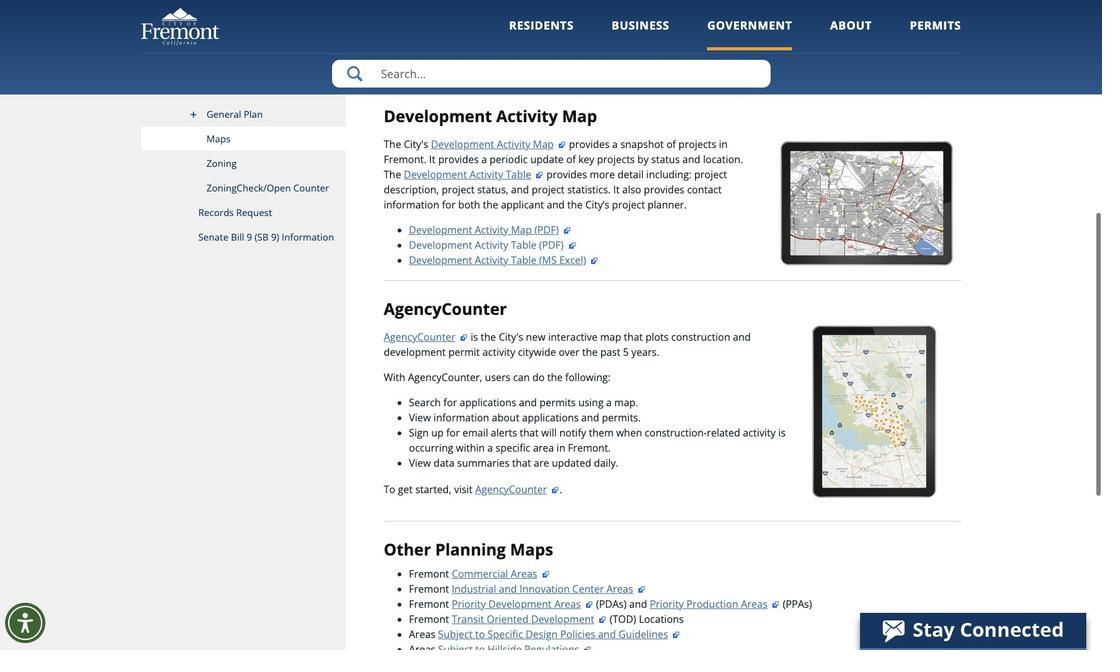 Task type: vqa. For each thing, say whether or not it's contained in the screenshot.


Task type: locate. For each thing, give the bounding box(es) containing it.
with agencycounter, users can do the following:
[[384, 370, 611, 384]]

1 horizontal spatial visit
[[482, 61, 501, 75]]

view
[[409, 411, 431, 425], [409, 456, 431, 470]]

0 horizontal spatial it
[[429, 153, 436, 166]]

the left past
[[582, 345, 598, 359]]

1 fremont from the top
[[409, 567, 449, 581]]

table up development activity table (ms excel) link
[[511, 238, 537, 252]]

table
[[506, 168, 531, 182], [511, 238, 537, 252], [511, 253, 537, 267]]

1 vertical spatial of
[[566, 153, 576, 166]]

this
[[402, 61, 419, 75]]

activity down development activity table (pdf) link
[[475, 253, 508, 267]]

9
[[247, 231, 252, 243]]

2 vertical spatial map
[[511, 223, 532, 237]]

stay connected image
[[860, 613, 1085, 648]]

2 priority from the left
[[650, 597, 684, 611]]

for right 'up'
[[446, 426, 460, 440]]

development activity map (pdf) link
[[409, 223, 572, 237]]

1 vertical spatial fremont.
[[568, 441, 611, 455]]

is up permit
[[471, 330, 478, 344]]

activity up the periodic
[[497, 137, 530, 151]]

planning
[[435, 539, 506, 561]]

0 vertical spatial fremont.
[[384, 153, 427, 166]]

agencycounter down "summaries"
[[475, 483, 547, 496]]

1 vertical spatial information
[[434, 411, 489, 425]]

about link
[[830, 18, 872, 50]]

a up development activity table link
[[481, 153, 487, 166]]

commercial areas link
[[452, 567, 550, 581]]

1 horizontal spatial activity
[[743, 426, 776, 440]]

data
[[434, 456, 455, 470]]

map up key at top right
[[562, 105, 597, 128]]

with
[[384, 370, 405, 384]]

industrial
[[452, 582, 496, 596]]

locations
[[639, 612, 684, 626]]

also
[[622, 183, 641, 197]]

permits link
[[910, 18, 961, 50]]

over
[[559, 345, 580, 359]]

0 vertical spatial guidelines
[[206, 83, 253, 96]]

information down description,
[[384, 198, 439, 212]]

government link
[[707, 18, 792, 50]]

of up status
[[667, 137, 676, 151]]

1 vertical spatial .
[[560, 483, 562, 496]]

provides up "development activity table"
[[438, 153, 479, 166]]

maps up fremont commercial areas fremont industrial and innovation center areas
[[510, 539, 553, 561]]

visit right information,
[[482, 61, 501, 75]]

development activity map (pdf) development activity table (pdf) development activity table (ms excel)
[[409, 223, 586, 267]]

provides
[[569, 137, 610, 151], [438, 153, 479, 166], [547, 168, 587, 182], [644, 183, 685, 197]]

activity up development activity table (pdf) link
[[475, 223, 508, 237]]

fremont. up description,
[[384, 153, 427, 166]]

0 horizontal spatial maps
[[206, 132, 231, 145]]

and up (tod) locations
[[629, 597, 647, 611]]

information up email on the bottom of page
[[434, 411, 489, 425]]

1 horizontal spatial .
[[626, 61, 629, 75]]

of left key at top right
[[566, 153, 576, 166]]

general plan
[[206, 108, 263, 120]]

fremont
[[409, 567, 449, 581], [409, 582, 449, 596], [409, 597, 449, 611], [409, 612, 449, 626]]

summaries
[[457, 456, 510, 470]]

0 horizontal spatial projects
[[597, 153, 635, 166]]

2 vertical spatial table
[[511, 253, 537, 267]]

activity right related on the bottom
[[743, 426, 776, 440]]

4 fremont from the top
[[409, 612, 449, 626]]

visit
[[482, 61, 501, 75], [454, 483, 473, 496]]

0 vertical spatial view
[[409, 411, 431, 425]]

agencycounter link up development
[[384, 330, 468, 344]]

1 horizontal spatial priority
[[650, 597, 684, 611]]

agencycounter,
[[408, 370, 482, 384]]

0 vertical spatial agencycounter link
[[384, 330, 468, 344]]

applications up will at bottom
[[522, 411, 579, 425]]

city's up description,
[[404, 137, 428, 151]]

0 vertical spatial is
[[471, 330, 478, 344]]

0 vertical spatial activity
[[483, 345, 515, 359]]

provides down key at top right
[[547, 168, 587, 182]]

design down 'transit oriented development' link
[[526, 627, 558, 641]]

0 vertical spatial it
[[429, 153, 436, 166]]

in right the "area"
[[557, 441, 565, 455]]

1 vertical spatial agencycounter link
[[475, 483, 560, 496]]

statistics.
[[567, 183, 611, 197]]

1 vertical spatial activity
[[743, 426, 776, 440]]

2 the from the top
[[384, 168, 401, 182]]

innovation
[[520, 582, 570, 596]]

1 vertical spatial city's
[[404, 137, 428, 151]]

for inside provides more detail including: project description, project status, and project statistics. it also provides contact information for both the applicant and the city's project planner.
[[442, 198, 456, 212]]

to
[[384, 483, 395, 496]]

in
[[719, 137, 728, 151], [557, 441, 565, 455]]

activity up users
[[483, 345, 515, 359]]

information inside search for applications and permits using a map. view information about applications and permits. sign up for email alerts that will notify them when construction-related activity is occurring within a specific area in fremont. view data summaries that are updated daily.
[[434, 411, 489, 425]]

provides a snapshot of projects in fremont. it provides a periodic update of key projects by status and location. the
[[384, 137, 743, 182]]

information,
[[422, 61, 480, 75]]

applications up about
[[460, 396, 516, 410]]

2 horizontal spatial maps
[[510, 539, 553, 561]]

zoning link
[[141, 151, 346, 176]]

that inside is the city's new interactive map that plots construction and development permit activity citywide over the past 5 years.
[[624, 330, 643, 344]]

agencycounter link down are
[[475, 483, 560, 496]]

when
[[616, 426, 642, 440]]

1 horizontal spatial maps
[[443, 33, 486, 55]]

zoningcheck/open counter link
[[141, 176, 346, 200]]

fremont. down them
[[568, 441, 611, 455]]

provides up planner.
[[644, 183, 685, 197]]

development
[[384, 105, 492, 128], [431, 137, 494, 151], [404, 168, 467, 182], [409, 223, 472, 237], [409, 238, 472, 252], [409, 253, 472, 267], [489, 597, 552, 611], [531, 612, 594, 626]]

1 horizontal spatial guidelines
[[619, 627, 668, 641]]

0 vertical spatial projects
[[679, 137, 716, 151]]

activity
[[483, 345, 515, 359], [743, 426, 776, 440]]

0 horizontal spatial design
[[296, 72, 326, 84]]

is inside search for applications and permits using a map. view information about applications and permits. sign up for email alerts that will notify them when construction-related activity is occurring within a specific area in fremont. view data summaries that are updated daily.
[[778, 426, 786, 440]]

0 vertical spatial applications
[[460, 396, 516, 410]]

0 horizontal spatial zoning
[[206, 157, 237, 170]]

1 horizontal spatial fremont.
[[568, 441, 611, 455]]

projects up more
[[597, 153, 635, 166]]

design
[[296, 72, 326, 84], [526, 627, 558, 641]]

for for up
[[446, 426, 460, 440]]

3 fremont from the top
[[409, 597, 449, 611]]

project up the applicant
[[532, 183, 565, 197]]

zoning for the zoning link
[[206, 157, 237, 170]]

0 vertical spatial the
[[384, 137, 401, 151]]

and right construction on the right bottom
[[733, 330, 751, 344]]

0 vertical spatial visit
[[482, 61, 501, 75]]

(sb
[[255, 231, 269, 243]]

the city's development activity map
[[384, 137, 554, 151]]

updated
[[552, 456, 591, 470]]

table left (ms at the top of the page
[[511, 253, 537, 267]]

priority production areas link
[[650, 597, 780, 611]]

city's down 'residents' link
[[522, 61, 546, 75]]

other
[[384, 539, 431, 561]]

visit right 'started,'
[[454, 483, 473, 496]]

records request link
[[141, 200, 346, 225]]

a left map.
[[606, 396, 612, 410]]

0 horizontal spatial fremont.
[[384, 153, 427, 166]]

interactive
[[548, 330, 598, 344]]

1 horizontal spatial applications
[[522, 411, 579, 425]]

0 horizontal spatial in
[[557, 441, 565, 455]]

projects up location.
[[679, 137, 716, 151]]

view down occurring
[[409, 456, 431, 470]]

business
[[612, 18, 670, 33]]

it left also
[[613, 183, 620, 197]]

excel)
[[559, 253, 586, 267]]

area
[[533, 441, 554, 455]]

1 vertical spatial view
[[409, 456, 431, 470]]

counter
[[293, 182, 329, 194]]

activity up "status," on the left top
[[470, 168, 503, 182]]

1 horizontal spatial projects
[[679, 137, 716, 151]]

construction
[[671, 330, 730, 344]]

and inside 'provides a snapshot of projects in fremont. it provides a periodic update of key projects by status and location. the'
[[683, 153, 701, 166]]

the down statistics.
[[567, 198, 583, 212]]

and inside fremont commercial areas fremont industrial and innovation center areas
[[499, 582, 517, 596]]

and down can
[[519, 396, 537, 410]]

development activity map
[[384, 105, 597, 128]]

map up update
[[533, 137, 554, 151]]

0 vertical spatial map
[[562, 105, 597, 128]]

for left the both
[[442, 198, 456, 212]]

1 vertical spatial map
[[533, 137, 554, 151]]

1 horizontal spatial in
[[719, 137, 728, 151]]

0 horizontal spatial guidelines
[[206, 83, 253, 96]]

information inside provides more detail including: project description, project status, and project statistics. it also provides contact information for both the applicant and the city's project planner.
[[384, 198, 439, 212]]

that down specific
[[512, 456, 531, 470]]

0 vertical spatial information
[[384, 198, 439, 212]]

0 horizontal spatial map
[[511, 223, 532, 237]]

and inside is the city's new interactive map that plots construction and development permit activity citywide over the past 5 years.
[[733, 330, 751, 344]]

agencycounter image
[[807, 326, 942, 498]]

1 the from the top
[[384, 137, 401, 151]]

do
[[532, 370, 545, 384]]

0 vertical spatial that
[[624, 330, 643, 344]]

fremont for fremont commercial areas fremont industrial and innovation center areas
[[409, 567, 449, 581]]

priority
[[452, 597, 486, 611], [650, 597, 684, 611]]

agencycounter up permit
[[384, 298, 507, 320]]

1 vertical spatial it
[[613, 183, 620, 197]]

map for development activity map (pdf) development activity table (pdf) development activity table (ms excel)
[[511, 223, 532, 237]]

2 vertical spatial maps
[[510, 539, 553, 561]]

0 horizontal spatial priority
[[452, 597, 486, 611]]

(pdas) and priority production areas
[[594, 597, 768, 611]]

priority up 'transit'
[[452, 597, 486, 611]]

2 vertical spatial for
[[446, 426, 460, 440]]

1 vertical spatial in
[[557, 441, 565, 455]]

guidelines inside community plans & design guidelines
[[206, 83, 253, 96]]

agencycounter up development
[[384, 330, 456, 344]]

1 horizontal spatial of
[[667, 137, 676, 151]]

0 vertical spatial zoning
[[384, 33, 438, 55]]

agencycounter
[[384, 298, 507, 320], [384, 330, 456, 344], [475, 483, 547, 496]]

maps down general
[[206, 132, 231, 145]]

map for development activity map
[[562, 105, 597, 128]]

areas right production
[[741, 597, 768, 611]]

1 horizontal spatial is
[[778, 426, 786, 440]]

senate bill 9 (sb 9) information
[[198, 231, 334, 243]]

1 vertical spatial maps
[[206, 132, 231, 145]]

fremont.
[[384, 153, 427, 166], [568, 441, 611, 455]]

1 vertical spatial is
[[778, 426, 786, 440]]

that left will at bottom
[[520, 426, 539, 440]]

guidelines up general plan
[[206, 83, 253, 96]]

2 horizontal spatial map
[[562, 105, 597, 128]]

status,
[[477, 183, 509, 197]]

1 vertical spatial guidelines
[[619, 627, 668, 641]]

2 vertical spatial zoning
[[206, 157, 237, 170]]

in up location.
[[719, 137, 728, 151]]

that up 5
[[624, 330, 643, 344]]

1 vertical spatial design
[[526, 627, 558, 641]]

city's
[[585, 198, 610, 212]]

industrial and innovation center areas link
[[452, 582, 646, 596]]

0 horizontal spatial visit
[[454, 483, 473, 496]]

1 horizontal spatial it
[[613, 183, 620, 197]]

view up sign
[[409, 411, 431, 425]]

map.
[[614, 396, 638, 410]]

1 priority from the left
[[452, 597, 486, 611]]

commercial
[[452, 567, 508, 581]]

permits
[[540, 396, 576, 410]]

get
[[398, 483, 413, 496]]

table down the periodic
[[506, 168, 531, 182]]

is right related on the bottom
[[778, 426, 786, 440]]

maps up information,
[[443, 33, 486, 55]]

1 horizontal spatial zoning
[[384, 33, 438, 55]]

1 vertical spatial the
[[384, 168, 401, 182]]

. down updated
[[560, 483, 562, 496]]

1 vertical spatial (pdf)
[[539, 238, 564, 252]]

subject to specific design policies and guidelines link
[[438, 627, 681, 641]]

activity
[[496, 105, 558, 128], [497, 137, 530, 151], [470, 168, 503, 182], [475, 223, 508, 237], [475, 238, 508, 252], [475, 253, 508, 267]]

fremont. inside 'provides a snapshot of projects in fremont. it provides a periodic update of key projects by status and location. the'
[[384, 153, 427, 166]]

guidelines down (tod) locations
[[619, 627, 668, 641]]

permits.
[[602, 411, 641, 425]]

notify
[[559, 426, 586, 440]]

0 horizontal spatial is
[[471, 330, 478, 344]]

0 vertical spatial in
[[719, 137, 728, 151]]

the down 'residents' link
[[504, 61, 519, 75]]

is inside is the city's new interactive map that plots construction and development permit activity citywide over the past 5 years.
[[471, 330, 478, 344]]

activity inside search for applications and permits using a map. view information about applications and permits. sign up for email alerts that will notify them when construction-related activity is occurring within a specific area in fremont. view data summaries that are updated daily.
[[743, 426, 776, 440]]

it inside 'provides a snapshot of projects in fremont. it provides a periodic update of key projects by status and location. the'
[[429, 153, 436, 166]]

users
[[485, 370, 511, 384]]

that
[[624, 330, 643, 344], [520, 426, 539, 440], [512, 456, 531, 470]]

related
[[707, 426, 740, 440]]

2 horizontal spatial zoning
[[549, 61, 581, 75]]

and down commercial areas link
[[499, 582, 517, 596]]

information
[[384, 198, 439, 212], [434, 411, 489, 425]]

0 vertical spatial design
[[296, 72, 326, 84]]

the right do
[[547, 370, 563, 384]]

(pdf)
[[535, 223, 559, 237], [539, 238, 564, 252]]

records request
[[198, 206, 272, 219]]

projects
[[679, 137, 716, 151], [597, 153, 635, 166]]

2 view from the top
[[409, 456, 431, 470]]

new
[[526, 330, 546, 344]]

0 vertical spatial for
[[442, 198, 456, 212]]

it up description,
[[429, 153, 436, 166]]

0 vertical spatial (pdf)
[[535, 223, 559, 237]]

Search text field
[[332, 60, 770, 88]]

design right '&'
[[296, 72, 326, 84]]

city's left new
[[499, 330, 523, 344]]

maps
[[443, 33, 486, 55], [206, 132, 231, 145], [510, 539, 553, 561]]

0 horizontal spatial applications
[[460, 396, 516, 410]]

plan
[[244, 108, 263, 120]]

zoning down maps link
[[206, 157, 237, 170]]

1 vertical spatial table
[[511, 238, 537, 252]]

status
[[651, 153, 680, 166]]

0 horizontal spatial activity
[[483, 345, 515, 359]]

1 vertical spatial visit
[[454, 483, 473, 496]]

zoning up this
[[384, 33, 438, 55]]

1 view from the top
[[409, 411, 431, 425]]

0 vertical spatial .
[[626, 61, 629, 75]]

map inside development activity map (pdf) development activity table (pdf) development activity table (ms excel)
[[511, 223, 532, 237]]

using
[[578, 396, 604, 410]]

priority up locations
[[650, 597, 684, 611]]

0 vertical spatial agencycounter
[[384, 298, 507, 320]]

for right search
[[444, 396, 457, 410]]

map down the applicant
[[511, 223, 532, 237]]

. down business link
[[626, 61, 629, 75]]

and right status
[[683, 153, 701, 166]]

zoning left webpage
[[549, 61, 581, 75]]

1 vertical spatial agencycounter
[[384, 330, 456, 344]]

2 vertical spatial city's
[[499, 330, 523, 344]]



Task type: describe. For each thing, give the bounding box(es) containing it.
and down the using at the right
[[581, 411, 599, 425]]

following:
[[565, 370, 611, 384]]

maps link
[[141, 127, 346, 151]]

about
[[830, 18, 872, 33]]

other planning maps
[[384, 539, 553, 561]]

about
[[492, 411, 520, 425]]

&
[[286, 72, 293, 84]]

for this information, visit the city's zoning webpage .
[[384, 61, 629, 75]]

residents
[[509, 18, 574, 33]]

search
[[409, 396, 441, 410]]

can
[[513, 370, 530, 384]]

contact
[[687, 183, 722, 197]]

the inside 'provides a snapshot of projects in fremont. it provides a periodic update of key projects by status and location. the'
[[384, 168, 401, 182]]

1 horizontal spatial agencycounter link
[[475, 483, 560, 496]]

development activity map image
[[775, 139, 958, 271]]

construction-
[[645, 426, 707, 440]]

and right the applicant
[[547, 198, 565, 212]]

zoningcheck/open counter
[[206, 182, 329, 194]]

update
[[530, 153, 564, 166]]

the up with agencycounter, users can do the following:
[[481, 330, 496, 344]]

for
[[384, 61, 399, 75]]

visit for started,
[[454, 483, 473, 496]]

to
[[475, 627, 485, 641]]

zoningcheck/open
[[206, 182, 291, 194]]

city's inside is the city's new interactive map that plots construction and development permit activity citywide over the past 5 years.
[[499, 330, 523, 344]]

by
[[638, 153, 649, 166]]

zoning for zoning maps
[[384, 33, 438, 55]]

provides up key at top right
[[569, 137, 610, 151]]

1 vertical spatial for
[[444, 396, 457, 410]]

project down also
[[612, 198, 645, 212]]

1 horizontal spatial map
[[533, 137, 554, 151]]

key
[[578, 153, 594, 166]]

it inside provides more detail including: project description, project status, and project statistics. it also provides contact information for both the applicant and the city's project planner.
[[613, 183, 620, 197]]

0 horizontal spatial .
[[560, 483, 562, 496]]

request
[[236, 206, 272, 219]]

business link
[[612, 18, 670, 50]]

(tod) locations
[[607, 612, 684, 626]]

transit
[[452, 612, 484, 626]]

map
[[600, 330, 621, 344]]

activity down development activity map (pdf) link
[[475, 238, 508, 252]]

search for applications and permits using a map. view information about applications and permits. sign up for email alerts that will notify them when construction-related activity is occurring within a specific area in fremont. view data summaries that are updated daily.
[[409, 396, 786, 470]]

2 vertical spatial that
[[512, 456, 531, 470]]

areas subject to specific design policies and guidelines
[[409, 627, 668, 641]]

1 horizontal spatial design
[[526, 627, 558, 641]]

will
[[541, 426, 557, 440]]

zoning maps
[[384, 33, 486, 55]]

fremont for fremont transit oriented development
[[409, 612, 449, 626]]

planner.
[[648, 198, 687, 212]]

government
[[707, 18, 792, 33]]

fremont transit oriented development
[[409, 612, 594, 626]]

0 horizontal spatial of
[[566, 153, 576, 166]]

the down "status," on the left top
[[483, 198, 498, 212]]

(ms
[[539, 253, 557, 267]]

started,
[[415, 483, 452, 496]]

visit for information,
[[482, 61, 501, 75]]

provides more detail including: project description, project status, and project statistics. it also provides contact information for both the applicant and the city's project planner.
[[384, 168, 727, 212]]

daily.
[[594, 456, 619, 470]]

0 vertical spatial table
[[506, 168, 531, 182]]

0 vertical spatial maps
[[443, 33, 486, 55]]

policies
[[560, 627, 595, 641]]

specific
[[496, 441, 530, 455]]

2 fremont from the top
[[409, 582, 449, 596]]

project up contact
[[694, 168, 727, 182]]

0 vertical spatial city's
[[522, 61, 546, 75]]

subject
[[438, 627, 473, 641]]

areas down industrial and innovation center areas link
[[554, 597, 581, 611]]

in inside search for applications and permits using a map. view information about applications and permits. sign up for email alerts that will notify them when construction-related activity is occurring within a specific area in fremont. view data summaries that are updated daily.
[[557, 441, 565, 455]]

a up "summaries"
[[487, 441, 493, 455]]

(pdas)
[[596, 597, 627, 611]]

1 vertical spatial projects
[[597, 153, 635, 166]]

specific
[[488, 627, 523, 641]]

development
[[384, 345, 446, 359]]

alerts
[[491, 426, 517, 440]]

2 vertical spatial agencycounter
[[475, 483, 547, 496]]

(tod)
[[610, 612, 636, 626]]

general
[[206, 108, 241, 120]]

email
[[463, 426, 488, 440]]

are
[[534, 456, 549, 470]]

plots
[[646, 330, 669, 344]]

a left snapshot
[[612, 137, 618, 151]]

both
[[458, 198, 480, 212]]

fremont. inside search for applications and permits using a map. view information about applications and permits. sign up for email alerts that will notify them when construction-related activity is occurring within a specific area in fremont. view data summaries that are updated daily.
[[568, 441, 611, 455]]

snapshot
[[621, 137, 664, 151]]

up
[[431, 426, 444, 440]]

0 vertical spatial of
[[667, 137, 676, 151]]

occurring
[[409, 441, 453, 455]]

areas left the subject
[[409, 627, 436, 641]]

them
[[589, 426, 614, 440]]

permits
[[910, 18, 961, 33]]

areas up innovation on the bottom of the page
[[511, 567, 537, 581]]

detail
[[618, 168, 644, 182]]

plans
[[260, 72, 284, 84]]

oriented
[[487, 612, 529, 626]]

fremont for fremont priority development areas
[[409, 597, 449, 611]]

1 vertical spatial applications
[[522, 411, 579, 425]]

development activity table (pdf) link
[[409, 238, 576, 252]]

past
[[600, 345, 621, 359]]

in inside 'provides a snapshot of projects in fremont. it provides a periodic update of key projects by status and location. the'
[[719, 137, 728, 151]]

residents link
[[509, 18, 574, 50]]

location.
[[703, 153, 743, 166]]

development activity table link
[[404, 168, 544, 182]]

bill
[[231, 231, 244, 243]]

areas up "(pdas)"
[[607, 582, 633, 596]]

and down (tod)
[[598, 627, 616, 641]]

design inside community plans & design guidelines
[[296, 72, 326, 84]]

(ppas)
[[780, 597, 812, 611]]

1 vertical spatial zoning
[[549, 61, 581, 75]]

0 horizontal spatial agencycounter link
[[384, 330, 468, 344]]

project down "development activity table"
[[442, 183, 475, 197]]

activity up development activity map link
[[496, 105, 558, 128]]

permit
[[449, 345, 480, 359]]

1 vertical spatial that
[[520, 426, 539, 440]]

activity inside is the city's new interactive map that plots construction and development permit activity citywide over the past 5 years.
[[483, 345, 515, 359]]

sign
[[409, 426, 429, 440]]

description,
[[384, 183, 439, 197]]

and up the applicant
[[511, 183, 529, 197]]

senate
[[198, 231, 229, 243]]

production
[[687, 597, 738, 611]]

community plans & design guidelines
[[206, 72, 326, 96]]

more
[[590, 168, 615, 182]]

fremont commercial areas fremont industrial and innovation center areas
[[409, 567, 633, 596]]

including:
[[646, 168, 692, 182]]

for for information
[[442, 198, 456, 212]]



